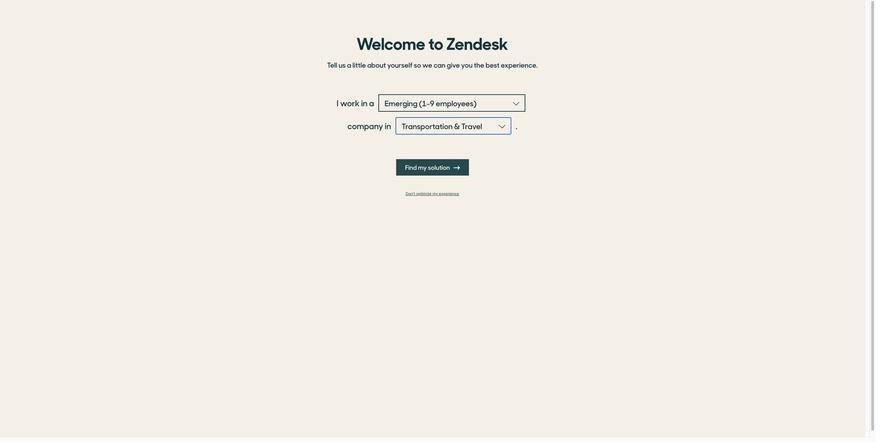 Task type: vqa. For each thing, say whether or not it's contained in the screenshot.
View
no



Task type: describe. For each thing, give the bounding box(es) containing it.
we
[[423, 60, 433, 70]]

1 vertical spatial in
[[385, 120, 391, 132]]

don't
[[406, 192, 415, 197]]

1 vertical spatial a
[[369, 97, 374, 109]]

find
[[405, 163, 417, 172]]

yourself
[[388, 60, 413, 70]]

i
[[337, 97, 339, 109]]

experience
[[439, 192, 459, 197]]

find     my solution
[[405, 163, 451, 172]]

tell us a little about yourself so we can give you the best experience.
[[327, 60, 538, 70]]

the
[[474, 60, 485, 70]]

give
[[447, 60, 460, 70]]

0 horizontal spatial a
[[347, 60, 351, 70]]

welcome
[[357, 30, 426, 54]]

best
[[486, 60, 500, 70]]

my inside button
[[418, 163, 427, 172]]

0 vertical spatial in
[[361, 97, 368, 109]]

solution
[[428, 163, 450, 172]]

to
[[429, 30, 444, 54]]

1 vertical spatial my
[[433, 192, 438, 197]]

you
[[462, 60, 473, 70]]



Task type: locate. For each thing, give the bounding box(es) containing it.
1 horizontal spatial in
[[385, 120, 391, 132]]

optimize
[[417, 192, 432, 197]]

company in
[[348, 120, 391, 132]]

arrow right image
[[454, 165, 460, 171]]

in
[[361, 97, 368, 109], [385, 120, 391, 132]]

company
[[348, 120, 383, 132]]

a right work
[[369, 97, 374, 109]]

can
[[434, 60, 446, 70]]

my
[[418, 163, 427, 172], [433, 192, 438, 197]]

welcome to zendesk
[[357, 30, 509, 54]]

in right work
[[361, 97, 368, 109]]

tell
[[327, 60, 337, 70]]

in right company
[[385, 120, 391, 132]]

0 horizontal spatial my
[[418, 163, 427, 172]]

a
[[347, 60, 351, 70], [369, 97, 374, 109]]

0 horizontal spatial in
[[361, 97, 368, 109]]

1 horizontal spatial my
[[433, 192, 438, 197]]

experience.
[[501, 60, 538, 70]]

a right us at the left top
[[347, 60, 351, 70]]

i work in a
[[337, 97, 374, 109]]

my right find at the left top
[[418, 163, 427, 172]]

my right 'optimize'
[[433, 192, 438, 197]]

us
[[339, 60, 346, 70]]

so
[[414, 60, 421, 70]]

0 vertical spatial a
[[347, 60, 351, 70]]

zendesk
[[447, 30, 509, 54]]

don't optimize my experience
[[406, 192, 459, 197]]

about
[[368, 60, 386, 70]]

find     my solution button
[[396, 159, 469, 176]]

.
[[516, 120, 518, 132]]

1 horizontal spatial a
[[369, 97, 374, 109]]

don't optimize my experience link
[[323, 192, 542, 197]]

work
[[340, 97, 360, 109]]

0 vertical spatial my
[[418, 163, 427, 172]]

little
[[353, 60, 366, 70]]



